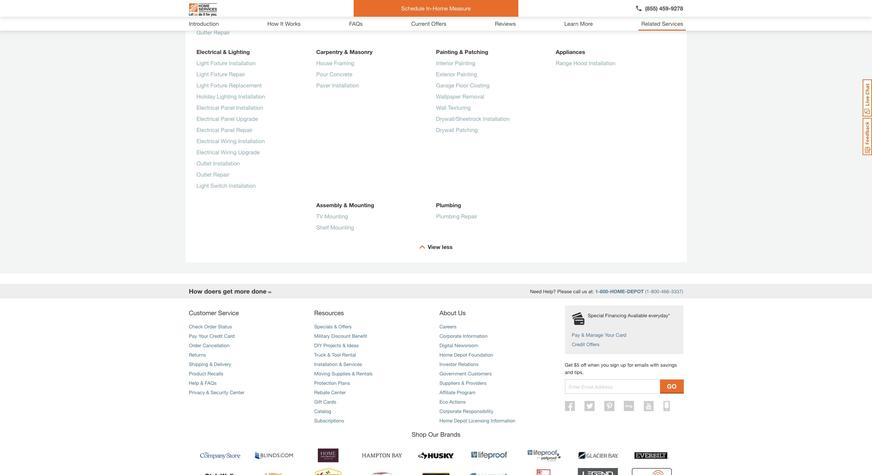 Task type: vqa. For each thing, say whether or not it's contained in the screenshot.
Pique's (
no



Task type: describe. For each thing, give the bounding box(es) containing it.
financing
[[606, 312, 627, 318]]

installation down electrical & lighting on the top
[[229, 60, 256, 66]]

electrical panel upgrade
[[197, 115, 258, 122]]

0 vertical spatial information
[[463, 333, 488, 339]]

& left tool
[[328, 352, 331, 358]]

grass
[[218, 7, 233, 13]]

& up the supplies
[[339, 361, 342, 367]]

customers
[[468, 371, 492, 377]]

mounting for shelf mounting
[[331, 224, 354, 231]]

drywall/sheetrock
[[436, 115, 482, 122]]

plumbing repair
[[436, 213, 478, 219]]

outlet repair
[[197, 171, 229, 178]]

0 vertical spatial lighting
[[228, 48, 250, 55]]

™
[[268, 290, 272, 295]]

home depot on facebook image
[[565, 401, 575, 411]]

light for light fixture replacement
[[197, 82, 209, 88]]

faqs inside check order status pay your credit card order cancellation returns shipping & delivery product recalls help & faqs privacy & security center
[[205, 380, 217, 386]]

more
[[580, 20, 593, 27]]

less
[[442, 243, 453, 250]]

0 vertical spatial patching
[[465, 48, 488, 55]]

set
[[209, 18, 217, 24]]

everbilt image
[[632, 447, 672, 464]]

savings
[[661, 362, 677, 368]]

cancellation
[[203, 342, 230, 348]]

home accents holiday image
[[524, 468, 564, 475]]

legend force image
[[578, 468, 618, 475]]

painting for exterior
[[457, 71, 477, 77]]

vigoro image
[[308, 468, 348, 475]]

home depot on youtube image
[[644, 401, 654, 411]]

hampton bay image
[[362, 447, 402, 464]]

ideas
[[347, 342, 359, 348]]

electrical wiring installation link
[[197, 137, 265, 148]]

service
[[218, 309, 239, 317]]

home depot on twitter image
[[585, 401, 595, 411]]

upgrade for electrical wiring upgrade
[[238, 149, 260, 155]]

the company store image
[[200, 447, 240, 464]]

electrical for electrical & lighting
[[197, 48, 221, 55]]

light fixture replacement link
[[197, 81, 262, 92]]

home inside button
[[433, 5, 448, 11]]

pay your credit card link
[[189, 333, 235, 339]]

shipping & delivery link
[[189, 361, 231, 367]]

repair inside electrical panel repair link
[[236, 126, 253, 133]]

tool
[[332, 352, 341, 358]]

play
[[197, 18, 207, 24]]

pour concrete
[[316, 71, 353, 77]]

gift cards link
[[314, 399, 336, 405]]

view less
[[428, 243, 453, 250]]

& up military discount benefit link
[[334, 324, 337, 330]]

house
[[316, 60, 333, 66]]

licensing
[[469, 418, 490, 424]]

repair for plumbing repair
[[461, 213, 478, 219]]

need
[[530, 288, 542, 294]]

wiring for installation
[[221, 138, 237, 144]]

check
[[189, 324, 203, 330]]

corporate information link
[[440, 333, 488, 339]]

learn more
[[565, 20, 593, 27]]

light fixture installation link
[[197, 59, 256, 70]]

2 800- from the left
[[651, 288, 661, 294]]

more
[[234, 287, 250, 295]]

outlet for outlet installation
[[197, 160, 212, 166]]

floor
[[456, 82, 469, 88]]

light switch installation link
[[197, 181, 256, 193]]

1 depot from the top
[[454, 352, 467, 358]]

done
[[252, 287, 267, 295]]

home depot on pintrest image
[[605, 401, 615, 411]]

center inside specials & offers military discount benefit diy projects & ideas truck & tool rental installation & services moving supplies & rentals protection plans rebate center gift cards catalog subscriptions
[[331, 389, 346, 395]]

range hood installation link
[[556, 59, 616, 70]]

removal
[[463, 93, 484, 100]]

1 800- from the left
[[600, 288, 610, 294]]

please
[[558, 288, 572, 294]]

Enter Email Address email field
[[565, 380, 660, 394]]

tv mounting
[[316, 213, 348, 219]]

0 vertical spatial mounting
[[349, 202, 374, 208]]

digital newsroom link
[[440, 342, 478, 348]]

glacier bay image
[[578, 447, 618, 464]]

eco actions link
[[440, 399, 466, 405]]

interior painting
[[436, 60, 475, 66]]

installation down concrete
[[332, 82, 359, 88]]

drywall/sheetrock installation link
[[436, 115, 510, 126]]

schedule in-home measure button
[[354, 0, 519, 17]]

pay inside check order status pay your credit card order cancellation returns shipping & delivery product recalls help & faqs privacy & security center
[[189, 333, 197, 339]]

investor
[[440, 361, 457, 367]]

electrical for electrical panel installation
[[197, 104, 219, 111]]

installation right switch
[[229, 182, 256, 189]]

& inside careers corporate information digital newsroom home depot foundation investor relations government customers suppliers & providers affiliate program eco actions corporate responsibility home depot licensing information
[[462, 380, 465, 386]]

range hood installation
[[556, 60, 616, 66]]

installation right hood
[[589, 60, 616, 66]]

light fixture installation
[[197, 60, 256, 66]]

careers corporate information digital newsroom home depot foundation investor relations government customers suppliers & providers affiliate program eco actions corporate responsibility home depot licensing information
[[440, 324, 516, 424]]

electrical for electrical panel repair
[[197, 126, 219, 133]]

need help? please call us at: 1-800-home-depot (1-800-466-3337)
[[530, 288, 684, 294]]

credit for order
[[210, 333, 223, 339]]

3337)
[[671, 288, 684, 294]]

fixture for installation
[[211, 60, 227, 66]]

holiday
[[197, 93, 215, 100]]

installation inside 'link'
[[213, 160, 240, 166]]

& up interior painting
[[460, 48, 463, 55]]

panel for installation
[[221, 104, 235, 111]]

special
[[588, 312, 604, 318]]

electrical for electrical panel upgrade
[[197, 115, 219, 122]]

schedule in-home measure
[[401, 5, 471, 11]]

catalog
[[314, 408, 331, 414]]

& left ideas
[[343, 342, 346, 348]]

status
[[218, 324, 232, 330]]

careers
[[440, 324, 457, 330]]

outlet installation
[[197, 160, 240, 166]]

installation inside specials & offers military discount benefit diy projects & ideas truck & tool rental installation & services moving supplies & rentals protection plans rebate center gift cards catalog subscriptions
[[314, 361, 338, 367]]

pay inside pay & manage your card credit offers
[[572, 332, 580, 338]]

light for light fixture installation
[[197, 60, 209, 66]]

up
[[621, 362, 626, 368]]

defiant image
[[416, 468, 456, 475]]

actions
[[450, 399, 466, 405]]

affiliate program link
[[440, 389, 476, 395]]

& left rentals
[[352, 371, 355, 377]]

our
[[428, 431, 439, 438]]

current offers
[[411, 20, 447, 27]]

electrical panel repair link
[[197, 126, 253, 137]]

patching inside drywall patching link
[[456, 126, 478, 133]]

customer service
[[189, 309, 239, 317]]

1 horizontal spatial faqs
[[349, 20, 363, 27]]

(1-
[[646, 288, 651, 294]]

house framing
[[316, 60, 354, 66]]

feedback link image
[[863, 118, 873, 155]]

wall texturing
[[436, 104, 471, 111]]

credit offers link
[[572, 341, 600, 347]]

(855)
[[645, 5, 658, 11]]

gutter repair link
[[197, 28, 230, 39]]

how doers get more done ™
[[189, 287, 272, 295]]

off
[[581, 362, 587, 368]]

discount
[[331, 333, 351, 339]]

help?
[[543, 288, 556, 294]]

1 horizontal spatial offers
[[432, 20, 447, 27]]

repair for outlet repair
[[213, 171, 229, 178]]

blinds.com image
[[254, 447, 294, 464]]

card inside pay & manage your card credit offers
[[616, 332, 627, 338]]

hdx image
[[254, 468, 294, 475]]

card inside check order status pay your credit card order cancellation returns shipping & delivery product recalls help & faqs privacy & security center
[[224, 333, 235, 339]]

careers link
[[440, 324, 457, 330]]

how for it
[[267, 20, 279, 27]]

(855) 459-9278 link
[[636, 4, 684, 13]]

holiday lighting installation
[[197, 93, 265, 100]]

gutter repair
[[197, 29, 230, 36]]



Task type: locate. For each thing, give the bounding box(es) containing it.
1 horizontal spatial pay
[[572, 332, 580, 338]]

us
[[458, 309, 466, 317]]

1 vertical spatial lighting
[[217, 93, 237, 100]]

installation down the holiday lighting installation link
[[236, 104, 263, 111]]

switch
[[211, 182, 227, 189]]

panel down electrical panel upgrade link
[[221, 126, 235, 133]]

range
[[556, 60, 572, 66]]

depot up 'investor relations' link
[[454, 352, 467, 358]]

& up credit offers link
[[582, 332, 585, 338]]

patching up interior painting
[[465, 48, 488, 55]]

center down plans
[[331, 389, 346, 395]]

call
[[573, 288, 581, 294]]

installation right grass
[[234, 7, 261, 13]]

electrical inside "link"
[[197, 149, 219, 155]]

repair inside light fixture repair link
[[229, 71, 245, 77]]

military discount benefit link
[[314, 333, 367, 339]]

repair inside plumbing repair link
[[461, 213, 478, 219]]

garage floor coating link
[[436, 81, 490, 92]]

corporate down eco actions link
[[440, 408, 462, 414]]

fixture down light fixture repair link
[[211, 82, 227, 88]]

wiring for upgrade
[[221, 149, 237, 155]]

at:
[[589, 288, 594, 294]]

1 horizontal spatial card
[[616, 332, 627, 338]]

exterior
[[436, 71, 455, 77]]

lighting inside the holiday lighting installation link
[[217, 93, 237, 100]]

459-
[[660, 5, 671, 11]]

5 electrical from the top
[[197, 138, 219, 144]]

pour
[[316, 71, 328, 77]]

depot down corporate responsibility link
[[454, 418, 467, 424]]

1 horizontal spatial information
[[491, 418, 516, 424]]

home up brands
[[440, 418, 453, 424]]

4 light from the top
[[197, 182, 209, 189]]

texturing
[[448, 104, 471, 111]]

stylewell image
[[200, 468, 240, 475]]

upgrade down electrical panel installation link
[[236, 115, 258, 122]]

home down digital
[[440, 352, 453, 358]]

plumbing up less
[[436, 213, 460, 219]]

how it works
[[267, 20, 301, 27]]

recalls
[[208, 371, 223, 377]]

0 vertical spatial depot
[[454, 352, 467, 358]]

projects
[[324, 342, 341, 348]]

artificial
[[197, 7, 216, 13]]

supplies
[[332, 371, 351, 377]]

upgrade inside electrical wiring upgrade "link"
[[238, 149, 260, 155]]

patching down the drywall/sheetrock installation link at the top of page
[[456, 126, 478, 133]]

masonry
[[350, 48, 373, 55]]

upgrade inside electrical panel upgrade link
[[236, 115, 258, 122]]

for
[[628, 362, 634, 368]]

& up tv mounting
[[344, 202, 348, 208]]

wiring inside "link"
[[221, 149, 237, 155]]

1 vertical spatial home
[[440, 352, 453, 358]]

0 vertical spatial upgrade
[[236, 115, 258, 122]]

0 vertical spatial services
[[662, 20, 684, 27]]

your inside check order status pay your credit card order cancellation returns shipping & delivery product recalls help & faqs privacy & security center
[[199, 333, 208, 339]]

credit up cancellation
[[210, 333, 223, 339]]

resources
[[314, 309, 344, 317]]

card down 'financing'
[[616, 332, 627, 338]]

fixture up light fixture repair
[[211, 60, 227, 66]]

painting down painting & patching at top
[[455, 60, 475, 66]]

assembly & mounting
[[316, 202, 374, 208]]

protection
[[314, 380, 337, 386]]

fixture down light fixture installation link
[[211, 71, 227, 77]]

faqs
[[349, 20, 363, 27], [205, 380, 217, 386]]

plumbing for plumbing
[[436, 202, 461, 208]]

1 vertical spatial information
[[491, 418, 516, 424]]

depot
[[454, 352, 467, 358], [454, 418, 467, 424]]

installation down removal
[[483, 115, 510, 122]]

installation down electrical wiring upgrade "link"
[[213, 160, 240, 166]]

0 vertical spatial credit
[[210, 333, 223, 339]]

specials & offers military discount benefit diy projects & ideas truck & tool rental installation & services moving supplies & rentals protection plans rebate center gift cards catalog subscriptions
[[314, 324, 373, 424]]

offers down schedule in-home measure button
[[432, 20, 447, 27]]

corporate
[[440, 333, 462, 339], [440, 408, 462, 414]]

2 center from the left
[[331, 389, 346, 395]]

your right manage
[[605, 332, 615, 338]]

& down help & faqs link
[[206, 389, 209, 395]]

0 horizontal spatial pay
[[189, 333, 197, 339]]

installation up electrical wiring upgrade
[[238, 138, 265, 144]]

1 plumbing from the top
[[436, 202, 461, 208]]

1 vertical spatial panel
[[221, 115, 235, 122]]

0 vertical spatial home
[[433, 5, 448, 11]]

outlet up outlet repair
[[197, 160, 212, 166]]

1 horizontal spatial 800-
[[651, 288, 661, 294]]

faqs down product recalls link
[[205, 380, 217, 386]]

1 vertical spatial patching
[[456, 126, 478, 133]]

3 fixture from the top
[[211, 82, 227, 88]]

& inside pay & manage your card credit offers
[[582, 332, 585, 338]]

electrical wiring upgrade link
[[197, 148, 260, 159]]

0 horizontal spatial your
[[199, 333, 208, 339]]

assembly down artificial grass installation link
[[219, 18, 243, 24]]

1 vertical spatial painting
[[455, 60, 475, 66]]

shelf mounting link
[[316, 223, 354, 234]]

services inside specials & offers military discount benefit diy projects & ideas truck & tool rental installation & services moving supplies & rentals protection plans rebate center gift cards catalog subscriptions
[[344, 361, 362, 367]]

light for light fixture repair
[[197, 71, 209, 77]]

1 vertical spatial wiring
[[221, 149, 237, 155]]

wall
[[436, 104, 447, 111]]

& up 'recalls'
[[210, 361, 213, 367]]

trafficmaster image
[[362, 468, 402, 475]]

painting up interior
[[436, 48, 458, 55]]

holiday lighting installation link
[[197, 92, 265, 103]]

do it for you logo image
[[189, 0, 217, 19]]

0 horizontal spatial credit
[[210, 333, 223, 339]]

1 vertical spatial outlet
[[197, 171, 212, 178]]

2 depot from the top
[[454, 418, 467, 424]]

lifeproof flooring image
[[470, 447, 510, 464]]

800- right depot in the right bottom of the page
[[651, 288, 661, 294]]

rebate center link
[[314, 389, 346, 395]]

1 horizontal spatial credit
[[572, 341, 585, 347]]

home depot blog image
[[624, 401, 635, 411]]

1 horizontal spatial order
[[204, 324, 217, 330]]

check order status link
[[189, 324, 232, 330]]

credit inside pay & manage your card credit offers
[[572, 341, 585, 347]]

offers inside specials & offers military discount benefit diy projects & ideas truck & tool rental installation & services moving supplies & rentals protection plans rebate center gift cards catalog subscriptions
[[339, 324, 352, 330]]

pay & manage your card credit offers
[[572, 332, 627, 347]]

center inside check order status pay your credit card order cancellation returns shipping & delivery product recalls help & faqs privacy & security center
[[230, 389, 245, 395]]

returns link
[[189, 352, 206, 358]]

home decorators collection image
[[308, 447, 348, 464]]

1 light from the top
[[197, 60, 209, 66]]

installation & services link
[[314, 361, 362, 367]]

electrical up outlet installation
[[197, 149, 219, 155]]

1 vertical spatial corporate
[[440, 408, 462, 414]]

reviews
[[495, 20, 516, 27]]

wallpaper
[[436, 93, 461, 100]]

1 vertical spatial fixture
[[211, 71, 227, 77]]

when
[[588, 362, 600, 368]]

painting up garage floor coating
[[457, 71, 477, 77]]

paver installation
[[316, 82, 359, 88]]

2 corporate from the top
[[440, 408, 462, 414]]

about us
[[440, 309, 466, 317]]

1 vertical spatial mounting
[[325, 213, 348, 219]]

0 vertical spatial panel
[[221, 104, 235, 111]]

electrical down electrical panel upgrade link
[[197, 126, 219, 133]]

light switch installation
[[197, 182, 256, 189]]

1 vertical spatial credit
[[572, 341, 585, 347]]

wiring down electrical panel repair link
[[221, 138, 237, 144]]

government
[[440, 371, 467, 377]]

1 horizontal spatial assembly
[[316, 202, 342, 208]]

your inside pay & manage your card credit offers
[[605, 332, 615, 338]]

1 vertical spatial upgrade
[[238, 149, 260, 155]]

fixture for repair
[[211, 71, 227, 77]]

your
[[605, 332, 615, 338], [199, 333, 208, 339]]

outlet repair link
[[197, 170, 229, 181]]

emails
[[635, 362, 649, 368]]

us
[[582, 288, 587, 294]]

2 vertical spatial offers
[[587, 341, 600, 347]]

0 horizontal spatial offers
[[339, 324, 352, 330]]

upgrade down electrical wiring installation link
[[238, 149, 260, 155]]

shipping
[[189, 361, 208, 367]]

introduction
[[189, 20, 219, 27]]

order up returns
[[189, 342, 201, 348]]

6 electrical from the top
[[197, 149, 219, 155]]

1 horizontal spatial your
[[605, 332, 615, 338]]

framing
[[334, 60, 354, 66]]

wallpaper removal link
[[436, 92, 484, 103]]

0 horizontal spatial services
[[344, 361, 362, 367]]

services down 9278
[[662, 20, 684, 27]]

order up the pay your credit card link
[[204, 324, 217, 330]]

card down status
[[224, 333, 235, 339]]

offers inside pay & manage your card credit offers
[[587, 341, 600, 347]]

how left "doers"
[[189, 287, 203, 295]]

0 vertical spatial order
[[204, 324, 217, 330]]

electrical for electrical wiring upgrade
[[197, 149, 219, 155]]

repair
[[214, 29, 230, 36], [229, 71, 245, 77], [236, 126, 253, 133], [213, 171, 229, 178], [461, 213, 478, 219]]

1 vertical spatial how
[[189, 287, 203, 295]]

credit up $5
[[572, 341, 585, 347]]

1 corporate from the top
[[440, 333, 462, 339]]

coating
[[470, 82, 490, 88]]

painting for interior
[[455, 60, 475, 66]]

with
[[650, 362, 659, 368]]

plumbing for plumbing repair
[[436, 213, 460, 219]]

electrical down electrical panel repair link
[[197, 138, 219, 144]]

how for doers
[[189, 287, 203, 295]]

corporate down careers link
[[440, 333, 462, 339]]

outlet down outlet installation 'link'
[[197, 171, 212, 178]]

4 electrical from the top
[[197, 126, 219, 133]]

electrical up electrical panel repair
[[197, 115, 219, 122]]

1 panel from the top
[[221, 104, 235, 111]]

0 horizontal spatial faqs
[[205, 380, 217, 386]]

1 vertical spatial assembly
[[316, 202, 342, 208]]

2 vertical spatial fixture
[[211, 82, 227, 88]]

1 fixture from the top
[[211, 60, 227, 66]]

installation up moving
[[314, 361, 338, 367]]

get $5 off when you sign up for emails with savings and tips.
[[565, 362, 677, 375]]

2 fixture from the top
[[211, 71, 227, 77]]

concrete
[[330, 71, 353, 77]]

electrical for electrical wiring installation
[[197, 138, 219, 144]]

mounting for tv mounting
[[325, 213, 348, 219]]

offers down manage
[[587, 341, 600, 347]]

live chat image
[[863, 79, 873, 117]]

repair for gutter repair
[[214, 29, 230, 36]]

doers
[[204, 287, 221, 295]]

how
[[267, 20, 279, 27], [189, 287, 203, 295]]

faqs up masonry
[[349, 20, 363, 27]]

measure
[[450, 5, 471, 11]]

1 outlet from the top
[[197, 160, 212, 166]]

related
[[642, 20, 661, 27]]

plumbing up plumbing repair
[[436, 202, 461, 208]]

0 horizontal spatial 800-
[[600, 288, 610, 294]]

wiring down electrical wiring installation link
[[221, 149, 237, 155]]

outlet for outlet repair
[[197, 171, 212, 178]]

patching
[[465, 48, 488, 55], [456, 126, 478, 133]]

panel inside electrical panel upgrade link
[[221, 115, 235, 122]]

how left it
[[267, 20, 279, 27]]

credit inside check order status pay your credit card order cancellation returns shipping & delivery product recalls help & faqs privacy & security center
[[210, 333, 223, 339]]

panel inside electrical panel repair link
[[221, 126, 235, 133]]

1 vertical spatial plumbing
[[436, 213, 460, 219]]

1 electrical from the top
[[197, 48, 221, 55]]

in-
[[426, 5, 433, 11]]

2 wiring from the top
[[221, 149, 237, 155]]

466-
[[661, 288, 671, 294]]

0 vertical spatial wiring
[[221, 138, 237, 144]]

1 horizontal spatial how
[[267, 20, 279, 27]]

3 electrical from the top
[[197, 115, 219, 122]]

credit
[[210, 333, 223, 339], [572, 341, 585, 347]]

light fixture repair
[[197, 71, 245, 77]]

suppliers
[[440, 380, 460, 386]]

exterior painting
[[436, 71, 477, 77]]

0 vertical spatial plumbing
[[436, 202, 461, 208]]

pay
[[572, 332, 580, 338], [189, 333, 197, 339]]

electrical down gutter repair link
[[197, 48, 221, 55]]

0 horizontal spatial order
[[189, 342, 201, 348]]

moving
[[314, 371, 330, 377]]

hubspace smart home image
[[632, 468, 672, 475]]

foundation
[[469, 352, 494, 358]]

services
[[662, 20, 684, 27], [344, 361, 362, 367]]

suppliers & providers link
[[440, 380, 487, 386]]

shelf
[[316, 224, 329, 231]]

lifeproof with petproof technology carpet image
[[524, 447, 564, 464]]

panel for upgrade
[[221, 115, 235, 122]]

offers up 'discount' on the left
[[339, 324, 352, 330]]

0 vertical spatial fixture
[[211, 60, 227, 66]]

& right help
[[200, 380, 204, 386]]

1 center from the left
[[230, 389, 245, 395]]

panel inside electrical panel installation link
[[221, 104, 235, 111]]

your up "order cancellation" link
[[199, 333, 208, 339]]

get
[[565, 362, 573, 368]]

paver
[[316, 82, 331, 88]]

upgrade for electrical panel upgrade
[[236, 115, 258, 122]]

0 horizontal spatial assembly
[[219, 18, 243, 24]]

0 vertical spatial corporate
[[440, 333, 462, 339]]

0 horizontal spatial center
[[230, 389, 245, 395]]

2 light from the top
[[197, 71, 209, 77]]

2 outlet from the top
[[197, 171, 212, 178]]

repair inside outlet repair link
[[213, 171, 229, 178]]

information up newsroom
[[463, 333, 488, 339]]

panel down electrical panel installation link
[[221, 115, 235, 122]]

husky image
[[416, 447, 456, 464]]

0 vertical spatial faqs
[[349, 20, 363, 27]]

1 vertical spatial depot
[[454, 418, 467, 424]]

0 vertical spatial assembly
[[219, 18, 243, 24]]

house framing link
[[316, 59, 354, 70]]

1 vertical spatial services
[[344, 361, 362, 367]]

lighting up light fixture installation
[[228, 48, 250, 55]]

center right the security at the left bottom of the page
[[230, 389, 245, 395]]

0 horizontal spatial how
[[189, 287, 203, 295]]

assembly
[[219, 18, 243, 24], [316, 202, 342, 208]]

2 panel from the top
[[221, 115, 235, 122]]

panel for repair
[[221, 126, 235, 133]]

2 vertical spatial mounting
[[331, 224, 354, 231]]

services down rental
[[344, 361, 362, 367]]

1-
[[596, 288, 600, 294]]

information right "licensing"
[[491, 418, 516, 424]]

& up framing
[[344, 48, 348, 55]]

home depot mobile apps image
[[664, 401, 670, 411]]

learn
[[565, 20, 579, 27]]

1 horizontal spatial services
[[662, 20, 684, 27]]

outlet inside 'link'
[[197, 160, 212, 166]]

pay up credit offers link
[[572, 332, 580, 338]]

1 vertical spatial offers
[[339, 324, 352, 330]]

credit for &
[[572, 341, 585, 347]]

& down government customers link
[[462, 380, 465, 386]]

0 vertical spatial how
[[267, 20, 279, 27]]

0 vertical spatial painting
[[436, 48, 458, 55]]

1 vertical spatial order
[[189, 342, 201, 348]]

0 horizontal spatial card
[[224, 333, 235, 339]]

2 plumbing from the top
[[436, 213, 460, 219]]

fixture for replacement
[[211, 82, 227, 88]]

3 panel from the top
[[221, 126, 235, 133]]

carpentry
[[316, 48, 343, 55]]

assembly up tv mounting
[[316, 202, 342, 208]]

1 horizontal spatial center
[[331, 389, 346, 395]]

garage
[[436, 82, 455, 88]]

wallpaper removal
[[436, 93, 484, 100]]

light for light switch installation
[[197, 182, 209, 189]]

0 horizontal spatial information
[[463, 333, 488, 339]]

get
[[223, 287, 233, 295]]

0 vertical spatial offers
[[432, 20, 447, 27]]

ecosmart image
[[470, 468, 510, 475]]

lighting down light fixture replacement link
[[217, 93, 237, 100]]

panel down the holiday lighting installation link
[[221, 104, 235, 111]]

2 horizontal spatial offers
[[587, 341, 600, 347]]

pay down check
[[189, 333, 197, 339]]

installation down the replacement
[[238, 93, 265, 100]]

2 vertical spatial panel
[[221, 126, 235, 133]]

corporate responsibility link
[[440, 408, 494, 414]]

home up the current offers
[[433, 5, 448, 11]]

electrical down holiday
[[197, 104, 219, 111]]

benefit
[[352, 333, 367, 339]]

2 vertical spatial painting
[[457, 71, 477, 77]]

1 wiring from the top
[[221, 138, 237, 144]]

2 vertical spatial home
[[440, 418, 453, 424]]

0 vertical spatial outlet
[[197, 160, 212, 166]]

800- right at:
[[600, 288, 610, 294]]

& up light fixture installation
[[223, 48, 227, 55]]

3 light from the top
[[197, 82, 209, 88]]

2 electrical from the top
[[197, 104, 219, 111]]

1 vertical spatial faqs
[[205, 380, 217, 386]]

repair inside gutter repair link
[[214, 29, 230, 36]]

wiring
[[221, 138, 237, 144], [221, 149, 237, 155]]



